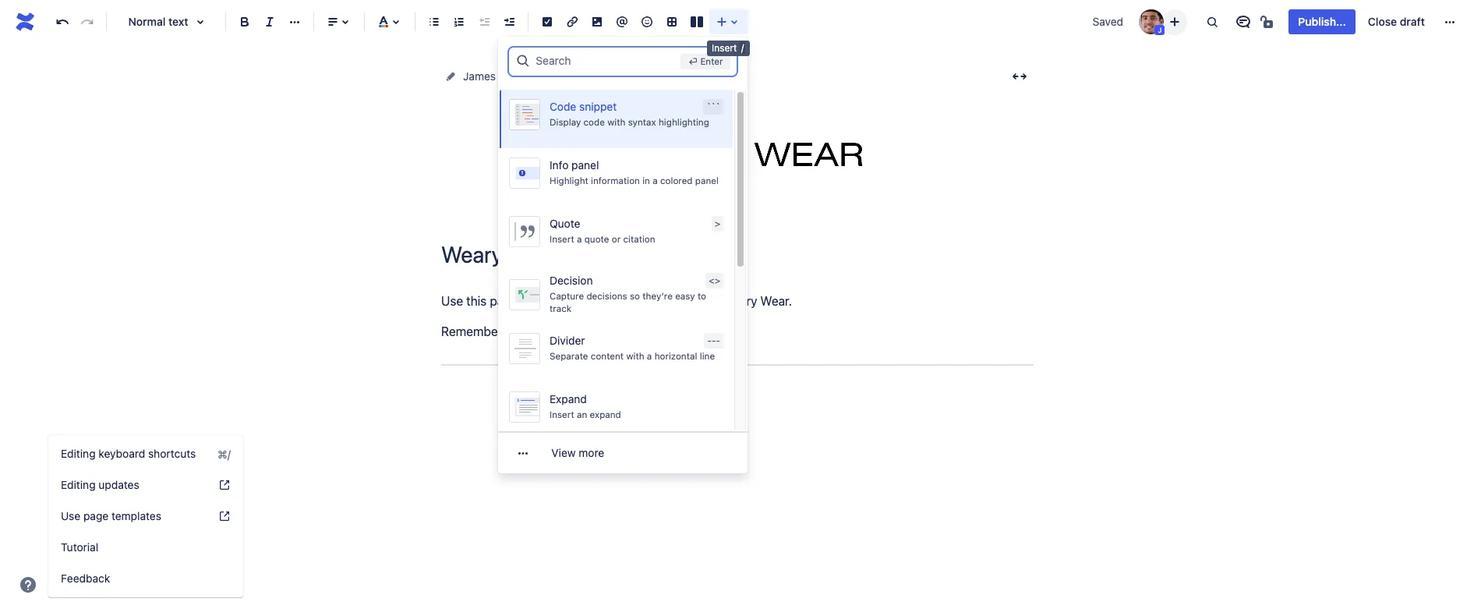 Task type: vqa. For each thing, say whether or not it's contained in the screenshot.
Layouts image
yes



Task type: locate. For each thing, give the bounding box(es) containing it.
1 horizontal spatial wear.
[[761, 294, 792, 308]]

wear. down "as"
[[509, 325, 541, 339]]

bullet list ⌘⇧8 image
[[425, 12, 444, 31]]

code
[[550, 100, 577, 113]]

separate content with a horizontal line
[[550, 351, 716, 361]]

line
[[700, 351, 716, 361]]

snippet
[[580, 100, 617, 113]]

tutorial
[[61, 540, 98, 554]]

0 vertical spatial page
[[490, 294, 518, 308]]

1 - from the left
[[708, 335, 712, 345]]

Main content area, start typing to enter text. text field
[[441, 291, 1034, 409]]

layouts image
[[688, 12, 707, 31]]

0 vertical spatial insert
[[712, 42, 737, 54]]

emoji image
[[638, 12, 657, 31]]

1 editing from the top
[[61, 447, 96, 460]]

1 horizontal spatial with
[[627, 351, 645, 361]]

1 vertical spatial page
[[83, 509, 109, 523]]

0 vertical spatial editing
[[61, 447, 96, 460]]

a inside 'info panel highlight information in a colored panel'
[[653, 175, 658, 185]]

0 horizontal spatial panel
[[572, 158, 600, 172]]

1 horizontal spatial help image
[[218, 479, 231, 491]]

1 vertical spatial editing
[[61, 478, 96, 491]]

1 vertical spatial help image
[[19, 576, 37, 594]]

help image
[[218, 510, 231, 523]]

a right "as"
[[537, 294, 544, 308]]

an
[[577, 409, 588, 419]]

redo ⌘⇧z image
[[78, 12, 97, 31]]

insert
[[712, 42, 737, 54], [550, 234, 575, 244], [550, 409, 575, 419]]

in
[[643, 175, 651, 185]]

0 horizontal spatial page
[[83, 509, 109, 523]]

0 horizontal spatial help image
[[19, 576, 37, 594]]

editing
[[61, 447, 96, 460], [61, 478, 96, 491]]

1 vertical spatial wear.
[[509, 325, 541, 339]]

expand
[[550, 392, 587, 406]]

2 - from the left
[[712, 335, 717, 345]]

information
[[592, 175, 641, 185]]

use up the tutorial
[[61, 509, 80, 523]]

so
[[630, 291, 641, 301]]

search field
[[536, 46, 675, 74]]

1 horizontal spatial page
[[490, 294, 518, 308]]

0 horizontal spatial with
[[608, 117, 626, 127]]

sleep.
[[544, 325, 579, 339]]

insert left /
[[712, 42, 737, 54]]

emoji
[[490, 218, 518, 231]]

use inside main content area, start typing to enter text. text box
[[441, 294, 463, 308]]

-
[[708, 335, 712, 345], [712, 335, 717, 345], [717, 335, 721, 345]]

advanced search image
[[516, 53, 531, 69]]

normal text
[[128, 15, 188, 28]]

with right content
[[627, 351, 645, 361]]

templates
[[112, 509, 161, 523]]

insert for insert a quote or citation
[[550, 234, 575, 244]]

insert down "quote"
[[550, 234, 575, 244]]

with
[[608, 117, 626, 127], [627, 351, 645, 361]]

insert /
[[712, 42, 744, 54]]

content link
[[563, 67, 603, 86]]

use
[[441, 294, 463, 308], [61, 509, 80, 523]]

insert inside tooltip
[[712, 42, 737, 54]]

use page templates link
[[48, 501, 243, 532]]

use left this
[[441, 294, 463, 308]]

they're
[[643, 291, 673, 301]]

close draft
[[1369, 15, 1426, 28]]

0 horizontal spatial use
[[61, 509, 80, 523]]

wear.
[[761, 294, 792, 308], [509, 325, 541, 339]]

make page full-width image
[[1011, 67, 1029, 86]]

all
[[669, 294, 681, 308]]

2 vertical spatial insert
[[550, 409, 575, 419]]

help image left feedback
[[19, 576, 37, 594]]

⏎ enter
[[689, 56, 723, 66]]

0 vertical spatial panel
[[572, 158, 600, 172]]

code snippet
[[550, 100, 617, 113]]

citation
[[624, 234, 656, 244]]

content
[[591, 351, 624, 361]]

table image
[[663, 12, 682, 31]]

quote
[[550, 217, 581, 230]]

tooltip
[[707, 41, 751, 56]]

editing for editing keyboard shortcuts
[[61, 447, 96, 460]]

a right in
[[653, 175, 658, 185]]

a
[[653, 175, 658, 185], [577, 234, 582, 244], [537, 294, 544, 308], [648, 351, 653, 361]]

divider
[[550, 334, 586, 347]]

editing up editing updates
[[61, 447, 96, 460]]

confluence image
[[12, 9, 37, 34], [12, 9, 37, 34]]

as
[[521, 294, 534, 308]]

feedback button
[[48, 563, 243, 594]]

tooltip containing insert
[[707, 41, 751, 56]]

page left "as"
[[490, 294, 518, 308]]

page down editing updates
[[83, 509, 109, 523]]

insert a quote or citation
[[550, 234, 656, 244]]

use this page as a guiding document on all things weary wear.
[[441, 294, 796, 308]]

decision
[[550, 274, 593, 287]]

view more button
[[499, 438, 748, 469]]

james peterson
[[463, 69, 544, 83]]

action item image
[[538, 12, 557, 31]]

editing updates
[[61, 478, 139, 491]]

1 vertical spatial use
[[61, 509, 80, 523]]

to
[[698, 291, 707, 301]]

overview link
[[622, 67, 668, 86]]

insert down "expand"
[[550, 409, 575, 419]]

panel
[[572, 158, 600, 172], [696, 175, 719, 185]]

enter
[[701, 56, 723, 66]]

editing left updates
[[61, 478, 96, 491]]

page
[[490, 294, 518, 308], [83, 509, 109, 523]]

page inside use page templates link
[[83, 509, 109, 523]]

decisions
[[587, 291, 628, 301]]

3 - from the left
[[717, 335, 721, 345]]

image
[[760, 158, 790, 171]]

tutorial button
[[48, 532, 243, 563]]

1 vertical spatial with
[[627, 351, 645, 361]]

2 editing from the top
[[61, 478, 96, 491]]

code
[[584, 117, 605, 127]]

Give this page a title text field
[[441, 242, 1034, 268]]

close draft button
[[1359, 9, 1435, 34]]

with for code snippet
[[608, 117, 626, 127]]

use for use this page as a guiding document on all things weary wear.
[[441, 294, 463, 308]]

header
[[724, 158, 758, 171]]

panel up highlight
[[572, 158, 600, 172]]

wear. right weary
[[761, 294, 792, 308]]

publish... button
[[1290, 9, 1356, 34]]

content
[[563, 69, 603, 83]]

colored
[[661, 175, 693, 185]]

syntax
[[629, 117, 657, 127]]

add
[[466, 218, 487, 231]]

0 vertical spatial use
[[441, 294, 463, 308]]

0 horizontal spatial wear.
[[509, 325, 541, 339]]

normal text button
[[113, 5, 219, 39]]

no restrictions image
[[1260, 12, 1279, 31]]

1 horizontal spatial use
[[441, 294, 463, 308]]

expand
[[590, 409, 622, 419]]

0 vertical spatial with
[[608, 117, 626, 127]]

help image
[[218, 479, 231, 491], [19, 576, 37, 594]]

peterson
[[499, 69, 544, 83]]

use for use page templates
[[61, 509, 80, 523]]

<>
[[709, 275, 721, 285]]

1 vertical spatial panel
[[696, 175, 719, 185]]

indent tab image
[[500, 12, 519, 31]]

numbered list ⌘⇧7 image
[[450, 12, 469, 31]]

or
[[612, 234, 621, 244]]

0 vertical spatial help image
[[218, 479, 231, 491]]

1 vertical spatial insert
[[550, 234, 575, 244]]

james
[[463, 69, 496, 83]]

help image up help icon
[[218, 479, 231, 491]]

view more
[[552, 446, 605, 459]]

panel down the update
[[696, 175, 719, 185]]

bold ⌘b image
[[236, 12, 254, 31]]

with right code
[[608, 117, 626, 127]]



Task type: describe. For each thing, give the bounding box(es) containing it.
editing keyboard shortcuts
[[61, 447, 196, 460]]

editing updates link
[[48, 470, 243, 501]]

⌘/
[[218, 447, 231, 461]]

1 horizontal spatial panel
[[696, 175, 719, 185]]

horizontal
[[655, 351, 698, 361]]

publish...
[[1299, 15, 1347, 28]]

on
[[652, 294, 666, 308]]

james peterson image
[[1140, 9, 1165, 34]]

capture decisions so they're easy to track
[[550, 291, 707, 314]]

a inside main content area, start typing to enter text. text box
[[537, 294, 544, 308]]

remember: wear. sleep. wake
[[441, 325, 613, 339]]

saved
[[1093, 15, 1124, 28]]

italic ⌘i image
[[260, 12, 279, 31]]

guiding
[[547, 294, 589, 308]]

page inside main content area, start typing to enter text. text box
[[490, 294, 518, 308]]

move this page image
[[445, 70, 457, 83]]

comment icon image
[[1235, 12, 1254, 31]]

updates
[[99, 478, 139, 491]]

undo ⌘z image
[[53, 12, 72, 31]]

more
[[579, 446, 605, 459]]

highlight
[[550, 175, 589, 185]]

separate
[[550, 351, 589, 361]]

weary
[[722, 294, 758, 308]]

align left image
[[324, 12, 342, 31]]

update
[[686, 158, 721, 171]]

more formatting image
[[285, 12, 304, 31]]

mention image
[[613, 12, 632, 31]]

easy
[[676, 291, 696, 301]]

things
[[684, 294, 719, 308]]

document
[[592, 294, 648, 308]]

this
[[467, 294, 487, 308]]

quote
[[585, 234, 610, 244]]

add emoji
[[466, 218, 518, 231]]

track
[[550, 304, 572, 314]]

help image inside editing updates link
[[218, 479, 231, 491]]

wake
[[582, 325, 613, 339]]

/
[[742, 42, 744, 54]]

info panel highlight information in a colored panel
[[550, 158, 719, 185]]

a left horizontal
[[648, 351, 653, 361]]

add emoji button
[[441, 215, 527, 234]]

close
[[1369, 15, 1398, 28]]

```
[[707, 101, 721, 111]]

text
[[168, 15, 188, 28]]

0 vertical spatial wear.
[[761, 294, 792, 308]]

invite to edit image
[[1166, 12, 1185, 31]]

update header image
[[686, 158, 790, 171]]

>
[[715, 218, 721, 228]]

draft
[[1401, 15, 1426, 28]]

outdent ⇧tab image
[[475, 12, 494, 31]]

update header image button
[[681, 133, 794, 172]]

use page templates
[[61, 509, 161, 523]]

editing for editing updates
[[61, 478, 96, 491]]

more image
[[1441, 12, 1460, 31]]

add image, video, or file image
[[588, 12, 607, 31]]

with for divider
[[627, 351, 645, 361]]

display code with syntax highlighting
[[550, 117, 710, 127]]

normal
[[128, 15, 166, 28]]

view
[[552, 446, 576, 459]]

highlighting
[[659, 117, 710, 127]]

remember:
[[441, 325, 506, 339]]

link image
[[563, 12, 582, 31]]

james peterson link
[[463, 67, 544, 86]]

insert for insert /
[[712, 42, 737, 54]]

find and replace image
[[1204, 12, 1222, 31]]

keyboard
[[99, 447, 145, 460]]

info
[[550, 158, 569, 172]]

⏎
[[689, 56, 698, 66]]

capture
[[550, 291, 585, 301]]

overview
[[622, 69, 668, 83]]

display
[[550, 117, 582, 127]]

a left quote
[[577, 234, 582, 244]]

insert inside expand insert an expand
[[550, 409, 575, 419]]

feedback
[[61, 572, 110, 585]]

expand insert an expand
[[550, 392, 622, 419]]

---
[[708, 335, 721, 345]]



